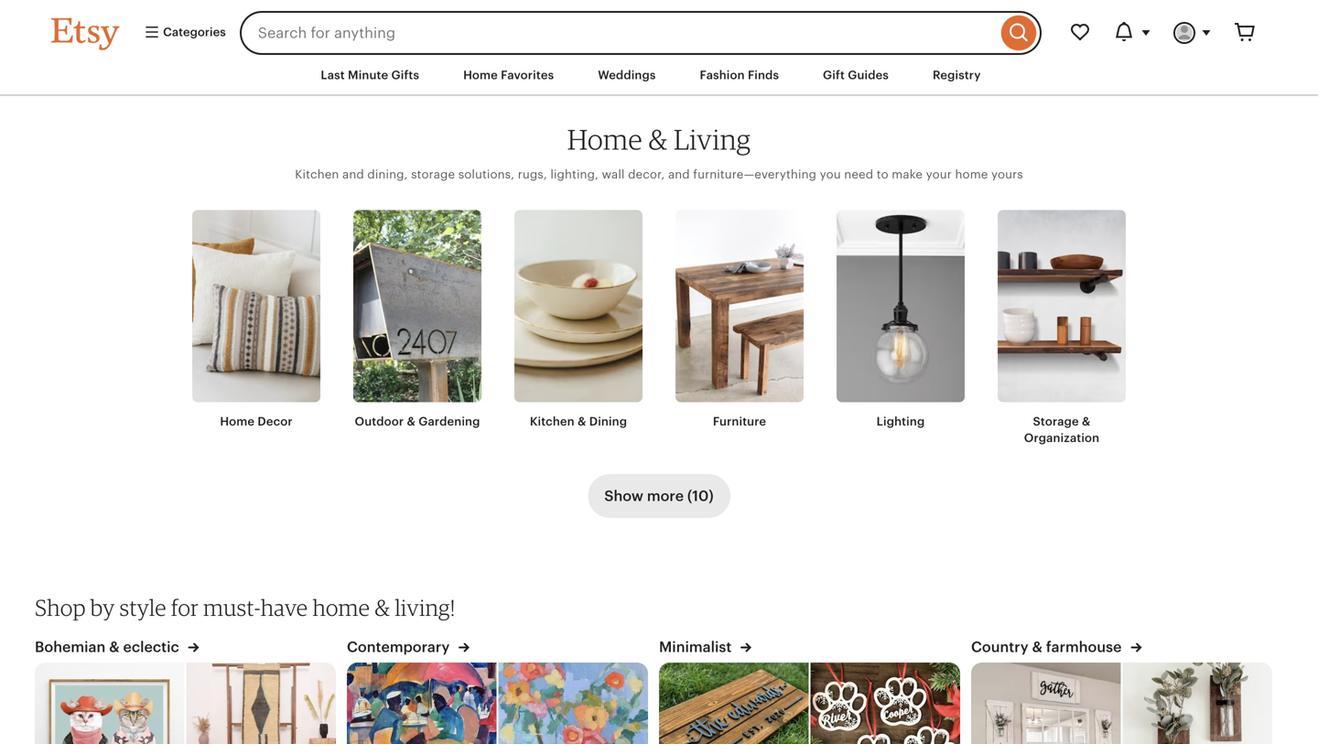 Task type: vqa. For each thing, say whether or not it's contained in the screenshot.
the your in the Not Sure What Else To Say? Shoppers Also Like Hearing About Your Process, And The Sto
no



Task type: describe. For each thing, give the bounding box(es) containing it.
& left living!
[[375, 594, 390, 621]]

0 vertical spatial home
[[955, 167, 988, 181]]

menu bar containing last minute gifts
[[18, 55, 1300, 96]]

fashion finds
[[700, 68, 779, 82]]

to
[[877, 167, 889, 181]]

gifts
[[391, 68, 419, 82]]

have
[[261, 594, 308, 621]]

custom wood sign | personalized family name sign | last name pallet sign | wedding gift | home wall decor | anniversary gift image
[[658, 663, 809, 744]]

home favorites
[[463, 68, 554, 82]]

country & farmhouse link
[[972, 637, 1142, 663]]

registry link
[[919, 59, 995, 92]]

storage & organization link
[[998, 210, 1126, 447]]

kitchen & dining link
[[515, 210, 643, 430]]

flowers still life original painting art print contemporary impressionist  impressionism folk art farmhouse modern floral garden home decor image
[[499, 663, 649, 744]]

storage & organization
[[1024, 415, 1100, 445]]

living!
[[395, 594, 455, 621]]

favorites
[[501, 68, 554, 82]]

46"x 36" farmhouse wall decor window mirror - rustic window mirror - rustic mirror - large window mirror - window pane mirror image
[[971, 663, 1121, 744]]

moroccan rug runner - authentic boujaad runner rug - soft wool rug - vintage area rug - bohemian carpet 2x10 ft image
[[186, 663, 337, 744]]

furniture
[[713, 415, 767, 429]]

furniture—everything
[[693, 167, 817, 181]]

decor,
[[628, 167, 665, 181]]

last minute gifts
[[321, 68, 419, 82]]

you
[[820, 167, 841, 181]]

gardening
[[419, 415, 480, 429]]

dining
[[589, 415, 627, 429]]

(10)
[[688, 488, 714, 504]]

must-
[[203, 594, 261, 621]]

yours
[[992, 167, 1023, 181]]

organization
[[1024, 431, 1100, 445]]

last
[[321, 68, 345, 82]]

lighting
[[877, 415, 925, 429]]

country
[[972, 639, 1029, 655]]

& for home & living
[[649, 122, 668, 156]]

storage
[[1033, 415, 1079, 429]]

fashion finds link
[[686, 59, 793, 92]]

eclectic
[[123, 639, 179, 655]]

minute
[[348, 68, 388, 82]]

guides
[[848, 68, 889, 82]]

gift
[[823, 68, 845, 82]]

lighting,
[[551, 167, 599, 181]]

last minute gifts link
[[307, 59, 433, 92]]

country & farmhouse
[[972, 639, 1126, 655]]

outdoor & gardening
[[355, 415, 480, 429]]

categories button
[[130, 16, 234, 49]]

& for kitchen & dining
[[578, 415, 586, 429]]



Task type: locate. For each thing, give the bounding box(es) containing it.
dining,
[[368, 167, 408, 181]]

2 vertical spatial home
[[220, 415, 255, 429]]

home for home & living
[[567, 122, 643, 156]]

home right your
[[955, 167, 988, 181]]

weddings link
[[584, 59, 670, 92]]

gift guides
[[823, 68, 889, 82]]

home & living
[[567, 122, 751, 156]]

and left dining,
[[342, 167, 364, 181]]

more
[[647, 488, 684, 504]]

kitchen for kitchen & dining
[[530, 415, 575, 429]]

bohemian & eclectic link
[[35, 637, 199, 663]]

& right country
[[1032, 639, 1043, 655]]

Search for anything text field
[[240, 11, 997, 55]]

1 horizontal spatial and
[[668, 167, 690, 181]]

None search field
[[240, 11, 1042, 55]]

decor
[[258, 415, 293, 429]]

kitchen & dining
[[530, 415, 627, 429]]

rugs,
[[518, 167, 547, 181]]

home left decor at the left bottom of the page
[[220, 415, 255, 429]]

0 horizontal spatial kitchen
[[295, 167, 339, 181]]

home decor link
[[192, 210, 320, 430]]

outdoor
[[355, 415, 404, 429]]

and
[[342, 167, 364, 181], [668, 167, 690, 181]]

menu bar
[[18, 55, 1300, 96]]

& right outdoor on the left bottom of page
[[407, 415, 416, 429]]

home
[[463, 68, 498, 82], [567, 122, 643, 156], [220, 415, 255, 429]]

2 horizontal spatial home
[[567, 122, 643, 156]]

kitchen inside kitchen & dining link
[[530, 415, 575, 429]]

home favorites link
[[450, 59, 568, 92]]

home decor
[[220, 415, 293, 429]]

& for country & farmhouse
[[1032, 639, 1043, 655]]

living
[[674, 122, 751, 156]]

for
[[171, 594, 199, 621]]

lighting link
[[837, 210, 965, 430]]

& up kitchen and dining, storage solutions, rugs, lighting, wall decor, and furniture—everything you need to make your home yours
[[649, 122, 668, 156]]

finds
[[748, 68, 779, 82]]

home
[[955, 167, 988, 181], [313, 594, 370, 621]]

categories banner
[[18, 0, 1300, 55]]

bohemian & eclectic
[[35, 639, 183, 655]]

1 vertical spatial kitchen
[[530, 415, 575, 429]]

by
[[90, 594, 115, 621]]

your
[[926, 167, 952, 181]]

kitchen for kitchen and dining, storage solutions, rugs, lighting, wall decor, and furniture—everything you need to make your home yours
[[295, 167, 339, 181]]

& for storage & organization
[[1082, 415, 1091, 429]]

kitchen left dining,
[[295, 167, 339, 181]]

rustic wood farmhouse sconces, wood wall sconces, farmhouse wall decor, propagation wall hanging, glass wall vase set of 2 image
[[1123, 663, 1274, 744]]

contemporary
[[347, 639, 453, 655]]

solutions,
[[458, 167, 515, 181]]

1 horizontal spatial home
[[955, 167, 988, 181]]

1 horizontal spatial kitchen
[[530, 415, 575, 429]]

home for home favorites
[[463, 68, 498, 82]]

home right the have
[[313, 594, 370, 621]]

0 horizontal spatial home
[[313, 594, 370, 621]]

1 horizontal spatial home
[[463, 68, 498, 82]]

& for bohemian & eclectic
[[109, 639, 120, 655]]

show more (10)
[[605, 488, 714, 504]]

& inside storage & organization
[[1082, 415, 1091, 429]]

wall
[[602, 167, 625, 181]]

shop
[[35, 594, 86, 621]]

storage
[[411, 167, 455, 181]]

furniture link
[[676, 210, 804, 430]]

& for outdoor & gardening
[[407, 415, 416, 429]]

kitchen left the dining
[[530, 415, 575, 429]]

0 horizontal spatial and
[[342, 167, 364, 181]]

fashion
[[700, 68, 745, 82]]

bohemian
[[35, 639, 106, 655]]

registry
[[933, 68, 981, 82]]

style
[[120, 594, 166, 621]]

2 and from the left
[[668, 167, 690, 181]]

home left favorites
[[463, 68, 498, 82]]

shop by style for must-have home & living!
[[35, 594, 455, 621]]

minimalist
[[659, 639, 735, 655]]

1 and from the left
[[342, 167, 364, 181]]

minimalist link
[[659, 637, 752, 663]]

1 vertical spatial home
[[313, 594, 370, 621]]

0 horizontal spatial home
[[220, 415, 255, 429]]

home up wall
[[567, 122, 643, 156]]

personalized dog paw ornament | custom pet christmas ornament | animal 2023 ornament image
[[811, 663, 961, 744]]

& left eclectic
[[109, 639, 120, 655]]

weddings
[[598, 68, 656, 82]]

& up organization
[[1082, 415, 1091, 429]]

kitchen
[[295, 167, 339, 181], [530, 415, 575, 429]]

categories
[[160, 25, 226, 39]]

& left the dining
[[578, 415, 586, 429]]

make
[[892, 167, 923, 181]]

0 vertical spatial home
[[463, 68, 498, 82]]

outdoor & gardening link
[[353, 210, 482, 430]]

&
[[649, 122, 668, 156], [407, 415, 416, 429], [578, 415, 586, 429], [1082, 415, 1091, 429], [375, 594, 390, 621], [109, 639, 120, 655], [1032, 639, 1043, 655]]

home for home decor
[[220, 415, 255, 429]]

kitchen and dining, storage solutions, rugs, lighting, wall decor, and furniture—everything you need to make your home yours
[[295, 167, 1023, 181]]

cowboy cats art print - colorful wall art - maximalist decor -  funky western eclectic room decor image
[[34, 663, 185, 744]]

1 vertical spatial home
[[567, 122, 643, 156]]

show more (10) button
[[588, 474, 730, 518]]

show
[[605, 488, 644, 504]]

need
[[845, 167, 874, 181]]

contemporary link
[[347, 637, 470, 663]]

& inside 'link'
[[109, 639, 120, 655]]

downtown dining watercolor print, african american art, contemporary art, urban art, watercolor art, home decor art, wall art, black art image
[[346, 663, 497, 744]]

farmhouse
[[1047, 639, 1122, 655]]

gift guides link
[[809, 59, 903, 92]]

0 vertical spatial kitchen
[[295, 167, 339, 181]]

and right decor,
[[668, 167, 690, 181]]

none search field inside the categories banner
[[240, 11, 1042, 55]]



